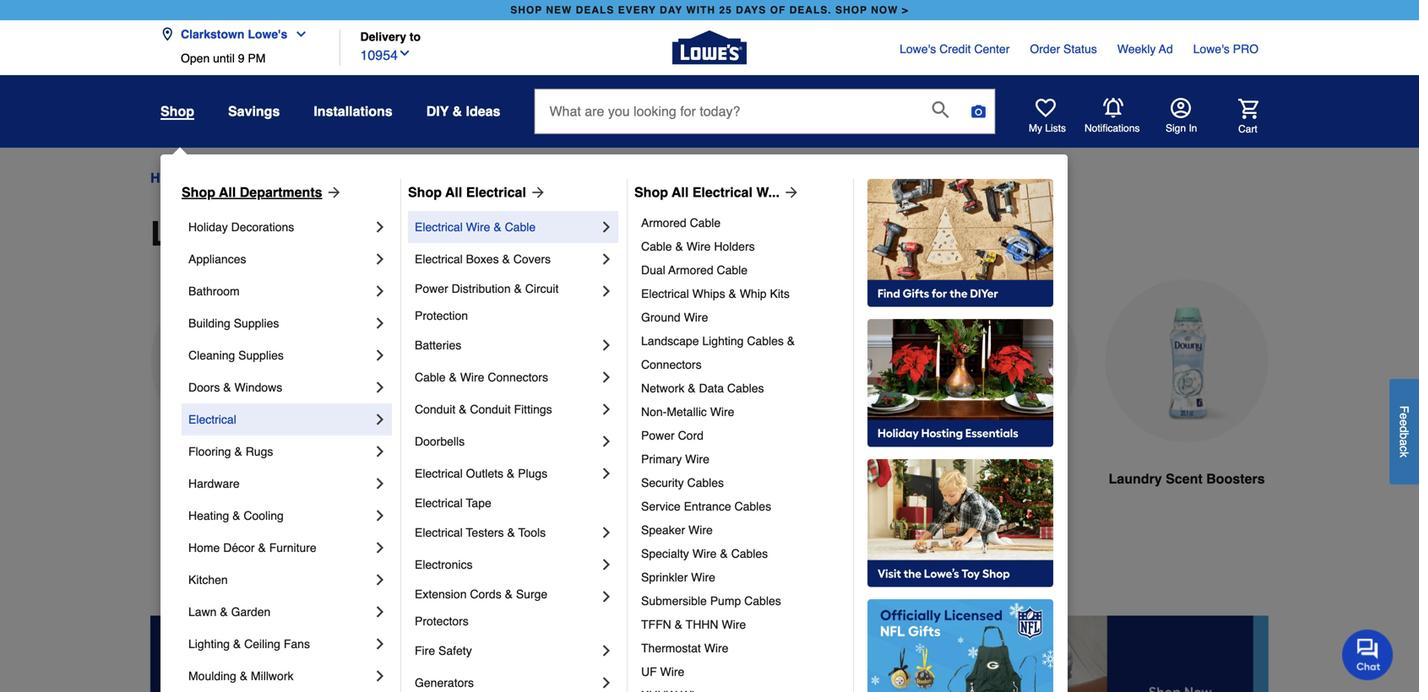 Task type: vqa. For each thing, say whether or not it's contained in the screenshot.
Moulding & Millwork's chevron right icon
yes



Task type: locate. For each thing, give the bounding box(es) containing it.
cable inside cable & wire connectors link
[[415, 371, 446, 384]]

1 horizontal spatial fabric
[[938, 471, 978, 487]]

0 horizontal spatial lowe's
[[248, 27, 287, 41]]

shop
[[182, 185, 215, 200], [408, 185, 442, 200], [635, 185, 668, 200]]

service entrance cables link
[[641, 495, 842, 519]]

shop up armored cable
[[635, 185, 668, 200]]

arrow right image for shop all electrical
[[526, 184, 547, 201]]

cables up non-metallic wire link
[[727, 382, 764, 395]]

lighting down ground wire link
[[702, 335, 744, 348]]

flooring & rugs
[[188, 445, 273, 459]]

1 horizontal spatial connectors
[[641, 358, 702, 372]]

electrical for electrical wire & cable
[[415, 221, 463, 234]]

power inside power cord link
[[641, 429, 675, 443]]

shop all departments
[[182, 185, 322, 200]]

electrical for electrical outlets & plugs
[[415, 467, 463, 481]]

0 horizontal spatial arrow right image
[[322, 184, 343, 201]]

all for shop all electrical w...
[[672, 185, 689, 200]]

electrical testers & tools
[[415, 526, 546, 540]]

0 horizontal spatial lighting
[[188, 638, 230, 651]]

wire down whips
[[684, 311, 708, 324]]

0 vertical spatial home
[[150, 170, 188, 186]]

1 shop from the left
[[511, 4, 543, 16]]

wire inside "link"
[[691, 571, 716, 585]]

cleaning supplies link
[[203, 168, 320, 188], [188, 340, 372, 372]]

lighting inside lighting & ceiling fans link
[[188, 638, 230, 651]]

cable up the cable & wire holders at the top of page
[[690, 216, 721, 230]]

cable up covers
[[505, 221, 536, 234]]

primary wire link
[[641, 448, 842, 471]]

1 vertical spatial laundry supplies
[[150, 215, 434, 253]]

arrow right image up armored cable link
[[780, 184, 800, 201]]

& right the lawn
[[220, 606, 228, 619]]

appliances
[[188, 253, 246, 266]]

chevron right image for hardware
[[372, 476, 389, 493]]

power inside power distribution & circuit protection
[[415, 282, 448, 296]]

wire inside 'link'
[[693, 548, 717, 561]]

power up 'primary'
[[641, 429, 675, 443]]

e up d
[[1398, 413, 1411, 420]]

1 horizontal spatial lowe's
[[900, 42, 936, 56]]

shop all electrical
[[408, 185, 526, 200]]

1 vertical spatial cleaning
[[188, 349, 235, 362]]

lowe's pro
[[1194, 42, 1259, 56]]

0 horizontal spatial shop
[[182, 185, 215, 200]]

clarkstown lowe's button
[[161, 17, 315, 52]]

& left plugs
[[507, 467, 515, 481]]

lighting up moulding
[[188, 638, 230, 651]]

ad
[[1159, 42, 1173, 56]]

fabric left the fresheners
[[938, 471, 978, 487]]

wire up show more
[[693, 548, 717, 561]]

1 shop from the left
[[182, 185, 215, 200]]

0 vertical spatial cleaning supplies
[[203, 170, 320, 186]]

cleaning up holiday decorations
[[203, 170, 260, 186]]

cleaning for the bottom cleaning supplies link
[[188, 349, 235, 362]]

supplies inside building supplies link
[[234, 317, 279, 330]]

wire right uf
[[660, 666, 685, 679]]

cables inside 'link'
[[731, 548, 768, 561]]

wire down thhn at the bottom of page
[[704, 642, 729, 656]]

shop up electrical wire & cable
[[408, 185, 442, 200]]

non-
[[641, 406, 667, 419]]

pump
[[710, 595, 741, 608]]

cable up dual
[[641, 240, 672, 253]]

2 horizontal spatial all
[[672, 185, 689, 200]]

fabric softeners link
[[341, 280, 505, 530]]

1 horizontal spatial conduit
[[470, 403, 511, 417]]

supplies down bathroom link
[[234, 317, 279, 330]]

armored
[[641, 216, 687, 230], [669, 264, 714, 277]]

electrical up ground
[[641, 287, 689, 301]]

service
[[641, 500, 681, 514]]

wire up boxes
[[466, 221, 490, 234]]

0 vertical spatial cleaning
[[203, 170, 260, 186]]

fabric left softeners
[[370, 471, 411, 487]]

all up armored cable
[[672, 185, 689, 200]]

power for power cord
[[641, 429, 675, 443]]

delivery to
[[360, 30, 421, 43]]

appliances link
[[188, 243, 372, 275]]

home up kitchen
[[188, 542, 220, 555]]

1 fabric from the left
[[370, 471, 411, 487]]

thermostat wire link
[[641, 637, 842, 661]]

power for power distribution & circuit protection
[[415, 282, 448, 296]]

& left whip
[[729, 287, 737, 301]]

chevron right image for holiday decorations
[[372, 219, 389, 236]]

1 all from the left
[[219, 185, 236, 200]]

chevron right image for doors & windows
[[372, 379, 389, 396]]

arrow right image inside the shop all electrical 'link'
[[526, 184, 547, 201]]

0 horizontal spatial home
[[150, 170, 188, 186]]

all inside 'link'
[[445, 185, 462, 200]]

arrow right image inside shop all departments link
[[322, 184, 343, 201]]

& inside landscape lighting cables & connectors
[[787, 335, 795, 348]]

1 vertical spatial armored
[[669, 264, 714, 277]]

fresheners
[[982, 471, 1055, 487]]

0 vertical spatial lighting
[[702, 335, 744, 348]]

shop inside 'link'
[[408, 185, 442, 200]]

laundry down the flooring
[[172, 471, 226, 487]]

cable inside the dual armored cable link
[[717, 264, 748, 277]]

cleaning down "building"
[[188, 349, 235, 362]]

clarkstown lowe's
[[181, 27, 287, 41]]

washing machine cleaners link
[[723, 280, 887, 550]]

electrical down doorbells in the left bottom of the page
[[415, 467, 463, 481]]

& left tools
[[507, 526, 515, 540]]

1 vertical spatial lighting
[[188, 638, 230, 651]]

& inside button
[[452, 104, 462, 119]]

0 horizontal spatial all
[[219, 185, 236, 200]]

3 all from the left
[[672, 185, 689, 200]]

sign in
[[1166, 123, 1198, 134]]

extension cords & surge protectors link
[[415, 581, 598, 635]]

electrical up electronics in the bottom left of the page
[[415, 526, 463, 540]]

lowe's inside "link"
[[1194, 42, 1230, 56]]

laundry for bottle of downy laundry scent booster. image
[[1109, 471, 1162, 487]]

shop for shop all departments
[[182, 185, 215, 200]]

sprinkler
[[641, 571, 688, 585]]

batteries
[[415, 339, 462, 352]]

cleaning supplies
[[203, 170, 320, 186], [188, 349, 284, 362]]

0 horizontal spatial fabric
[[370, 471, 411, 487]]

lowe's left pro
[[1194, 42, 1230, 56]]

find gifts for the diyer. image
[[868, 179, 1054, 308]]

hardware link
[[188, 468, 372, 500]]

generators link
[[415, 667, 598, 693]]

electrical inside 'link'
[[641, 287, 689, 301]]

cables inside "link"
[[687, 477, 724, 490]]

shop left "new"
[[511, 4, 543, 16]]

every
[[618, 4, 656, 16]]

2 fabric from the left
[[938, 471, 978, 487]]

holders
[[714, 240, 755, 253]]

savings button
[[228, 96, 280, 127]]

laundry detergent link
[[150, 280, 314, 530]]

1 horizontal spatial chevron down image
[[398, 47, 411, 60]]

cleaning supplies link up decorations
[[203, 168, 320, 188]]

0 horizontal spatial chevron down image
[[287, 27, 308, 41]]

laundry left stain
[[535, 471, 588, 487]]

0 vertical spatial chevron down image
[[287, 27, 308, 41]]

laundry left scent
[[1109, 471, 1162, 487]]

conduit down cable & wire connectors
[[470, 403, 511, 417]]

speaker
[[641, 524, 685, 537]]

advertisement region
[[150, 616, 1269, 693]]

uf
[[641, 666, 657, 679]]

landscape lighting cables & connectors
[[641, 335, 798, 372]]

arrow right image for shop all departments
[[322, 184, 343, 201]]

thermostat
[[641, 642, 701, 656]]

arrow right image up electrical wire & cable link at the left top of the page
[[526, 184, 547, 201]]

2 all from the left
[[445, 185, 462, 200]]

electrical left boxes
[[415, 253, 463, 266]]

cables up service entrance cables on the bottom of the page
[[687, 477, 724, 490]]

safety
[[439, 645, 472, 658]]

& right the tffn
[[675, 618, 683, 632]]

wire up specialty wire & cables at bottom
[[689, 524, 713, 537]]

1 conduit from the left
[[415, 403, 456, 417]]

conduit up doorbells in the left bottom of the page
[[415, 403, 456, 417]]

1 horizontal spatial shop
[[408, 185, 442, 200]]

search image
[[932, 101, 949, 118]]

visit the lowe's toy shop. image
[[868, 460, 1054, 588]]

cleaning supplies up doors & windows
[[188, 349, 284, 362]]

cables down ground wire link
[[747, 335, 784, 348]]

& left the circuit on the top left of page
[[514, 282, 522, 296]]

covers
[[513, 253, 551, 266]]

cooling
[[244, 509, 284, 523]]

power up 'protection' at the top left of page
[[415, 282, 448, 296]]

2 shop from the left
[[408, 185, 442, 200]]

lowe's up pm
[[248, 27, 287, 41]]

laundry supplies
[[335, 170, 439, 186], [150, 215, 434, 253]]

all up electrical wire & cable
[[445, 185, 462, 200]]

my lists
[[1029, 123, 1066, 134]]

all for shop all departments
[[219, 185, 236, 200]]

w...
[[756, 185, 780, 200]]

2 arrow right image from the left
[[526, 184, 547, 201]]

cables up sprinkler wire "link" on the bottom of page
[[731, 548, 768, 561]]

doors & windows
[[188, 381, 282, 395]]

wire up dual armored cable
[[687, 240, 711, 253]]

building
[[188, 317, 231, 330]]

1 horizontal spatial home
[[188, 542, 220, 555]]

armored up the cable & wire holders at the top of page
[[641, 216, 687, 230]]

fabric for fabric fresheners
[[938, 471, 978, 487]]

chevron right image for electrical boxes & covers
[[598, 251, 615, 268]]

& right diy
[[452, 104, 462, 119]]

electrical down softeners
[[415, 497, 463, 510]]

laundry supplies down installations button
[[335, 170, 439, 186]]

connectors inside landscape lighting cables & connectors
[[641, 358, 702, 372]]

1 vertical spatial home
[[188, 542, 220, 555]]

wire down specialty wire & cables at bottom
[[691, 571, 716, 585]]

lowe's home improvement logo image
[[673, 11, 747, 85]]

all up holiday decorations
[[219, 185, 236, 200]]

cart
[[1239, 123, 1258, 135]]

electrical whips & whip kits link
[[641, 282, 842, 306]]

1 horizontal spatial shop
[[836, 4, 868, 16]]

chevron right image
[[598, 219, 615, 236], [598, 251, 615, 268], [372, 283, 389, 300], [372, 315, 389, 332], [598, 337, 615, 354], [372, 347, 389, 364], [598, 401, 615, 418], [598, 433, 615, 450], [598, 466, 615, 482], [372, 476, 389, 493], [372, 508, 389, 525], [598, 525, 615, 542], [598, 557, 615, 574], [372, 572, 389, 589], [598, 589, 615, 606], [372, 636, 389, 653], [598, 643, 615, 660], [372, 668, 389, 685], [598, 675, 615, 692]]

shop for shop all electrical
[[408, 185, 442, 200]]

0 horizontal spatial shop
[[511, 4, 543, 16]]

supplies down laundry supplies link
[[293, 215, 434, 253]]

0 vertical spatial power
[[415, 282, 448, 296]]

lawn & garden link
[[188, 597, 372, 629]]

cleaning supplies up decorations
[[203, 170, 320, 186]]

more
[[713, 562, 746, 578]]

connectors up conduit & conduit fittings link
[[488, 371, 548, 384]]

lowe's left credit
[[900, 42, 936, 56]]

chevron down image
[[287, 27, 308, 41], [398, 47, 411, 60]]

electrical outlets & plugs
[[415, 467, 548, 481]]

extension cords & surge protectors
[[415, 588, 551, 629]]

lowe's for lowe's credit center
[[900, 42, 936, 56]]

chevron down image inside the clarkstown lowe's button
[[287, 27, 308, 41]]

chevron right image for appliances
[[372, 251, 389, 268]]

chevron right image for generators
[[598, 675, 615, 692]]

arrow right image inside shop all electrical w... link
[[780, 184, 800, 201]]

&
[[452, 104, 462, 119], [494, 221, 502, 234], [675, 240, 683, 253], [502, 253, 510, 266], [514, 282, 522, 296], [729, 287, 737, 301], [787, 335, 795, 348], [449, 371, 457, 384], [223, 381, 231, 395], [688, 382, 696, 395], [459, 403, 467, 417], [234, 445, 242, 459], [507, 467, 515, 481], [232, 509, 240, 523], [507, 526, 515, 540], [258, 542, 266, 555], [720, 548, 728, 561], [505, 588, 513, 602], [220, 606, 228, 619], [675, 618, 683, 632], [233, 638, 241, 651], [240, 670, 248, 684]]

lowe's inside button
[[248, 27, 287, 41]]

chevron right image for electrical testers & tools
[[598, 525, 615, 542]]

1 arrow right image from the left
[[322, 184, 343, 201]]

& inside extension cords & surge protectors
[[505, 588, 513, 602]]

3 arrow right image from the left
[[780, 184, 800, 201]]

status
[[1064, 42, 1097, 56]]

laundry for white bottle of shout stain remover. image in the left of the page
[[535, 471, 588, 487]]

network & data cables
[[641, 382, 764, 395]]

& right the cords
[[505, 588, 513, 602]]

moulding & millwork
[[188, 670, 294, 684]]

shop button
[[161, 103, 194, 120]]

softeners
[[414, 471, 477, 487]]

1 vertical spatial chevron down image
[[398, 47, 411, 60]]

weekly ad
[[1118, 42, 1173, 56]]

chevron right image for cable & wire connectors
[[598, 369, 615, 386]]

10954 button
[[360, 44, 411, 66]]

kits
[[770, 287, 790, 301]]

electrical for electrical
[[188, 413, 236, 427]]

0 horizontal spatial connectors
[[488, 371, 548, 384]]

e up b
[[1398, 420, 1411, 427]]

power distribution & circuit protection link
[[415, 275, 598, 330]]

lowe's inside "link"
[[900, 42, 936, 56]]

1 vertical spatial power
[[641, 429, 675, 443]]

chevron right image for cleaning supplies
[[372, 347, 389, 364]]

non-metallic wire
[[641, 406, 735, 419]]

3 shop from the left
[[635, 185, 668, 200]]

laundry supplies link
[[335, 168, 439, 188]]

electrical up the flooring
[[188, 413, 236, 427]]

metallic
[[667, 406, 707, 419]]

home down shop button
[[150, 170, 188, 186]]

connectors down landscape
[[641, 358, 702, 372]]

armored down the cable & wire holders at the top of page
[[669, 264, 714, 277]]

conduit
[[415, 403, 456, 417], [470, 403, 511, 417]]

& right décor
[[258, 542, 266, 555]]

pro
[[1233, 42, 1259, 56]]

& down the "kits"
[[787, 335, 795, 348]]

uf wire link
[[641, 661, 842, 684]]

cable down holders
[[717, 264, 748, 277]]

1 e from the top
[[1398, 413, 1411, 420]]

uf wire
[[641, 666, 685, 679]]

1 vertical spatial cleaning supplies
[[188, 349, 284, 362]]

armored cable
[[641, 216, 721, 230]]

1 horizontal spatial lighting
[[702, 335, 744, 348]]

network
[[641, 382, 685, 395]]

electrical testers & tools link
[[415, 517, 598, 549]]

c
[[1398, 446, 1411, 452]]

security
[[641, 477, 684, 490]]

cable down batteries
[[415, 371, 446, 384]]

cable & wire holders
[[641, 240, 755, 253]]

electrical down the shop all electrical
[[415, 221, 463, 234]]

submersible pump cables link
[[641, 590, 842, 613]]

chevron down image inside 10954 button
[[398, 47, 411, 60]]

2 horizontal spatial shop
[[635, 185, 668, 200]]

None search field
[[534, 89, 996, 150]]

cleaning for topmost cleaning supplies link
[[203, 170, 260, 186]]

2 horizontal spatial lowe's
[[1194, 42, 1230, 56]]

moulding & millwork link
[[188, 661, 372, 693]]

service entrance cables
[[641, 500, 771, 514]]

fabric
[[370, 471, 411, 487], [938, 471, 978, 487]]

chevron right image for bathroom
[[372, 283, 389, 300]]

protection
[[415, 309, 468, 323]]

wire down submersible pump cables link
[[722, 618, 746, 632]]

chevron right image
[[372, 219, 389, 236], [372, 251, 389, 268], [598, 283, 615, 300], [598, 369, 615, 386], [372, 379, 389, 396], [372, 411, 389, 428], [372, 444, 389, 460], [372, 540, 389, 557], [372, 604, 389, 621]]

1 horizontal spatial arrow right image
[[526, 184, 547, 201]]

arrow right image up the holiday decorations link
[[322, 184, 343, 201]]

shop all departments link
[[182, 183, 343, 203]]

1 horizontal spatial all
[[445, 185, 462, 200]]

cable inside armored cable link
[[690, 216, 721, 230]]

electrical for electrical testers & tools
[[415, 526, 463, 540]]

& down cable & wire connectors
[[459, 403, 467, 417]]

2 horizontal spatial arrow right image
[[780, 184, 800, 201]]

chevron right image for electrical outlets & plugs
[[598, 466, 615, 482]]

shop up "holiday"
[[182, 185, 215, 200]]

moulding
[[188, 670, 236, 684]]

0 horizontal spatial conduit
[[415, 403, 456, 417]]

electrical up electrical wire & cable link at the left top of the page
[[466, 185, 526, 200]]

laundry supplies down the departments
[[150, 215, 434, 253]]

1 horizontal spatial power
[[641, 429, 675, 443]]

lists
[[1045, 123, 1066, 134]]

outlets
[[466, 467, 504, 481]]

& right boxes
[[502, 253, 510, 266]]

chevron right image for heating & cooling
[[372, 508, 389, 525]]

blue bottle of downy fabric softener. image
[[341, 280, 505, 443]]

wire down 'data'
[[710, 406, 735, 419]]

electrical
[[466, 185, 526, 200], [693, 185, 753, 200], [415, 221, 463, 234], [415, 253, 463, 266], [641, 287, 689, 301], [188, 413, 236, 427], [415, 467, 463, 481], [415, 497, 463, 510], [415, 526, 463, 540]]

supplies down diy
[[387, 170, 439, 186]]

0 horizontal spatial power
[[415, 282, 448, 296]]

all
[[219, 185, 236, 200], [445, 185, 462, 200], [672, 185, 689, 200]]

arrow right image
[[322, 184, 343, 201], [526, 184, 547, 201], [780, 184, 800, 201]]



Task type: describe. For each thing, give the bounding box(es) containing it.
kitchen link
[[188, 564, 372, 597]]

diy & ideas
[[426, 104, 501, 119]]

lighting & ceiling fans link
[[188, 629, 372, 661]]

chevron right image for kitchen
[[372, 572, 389, 589]]

fire
[[415, 645, 435, 658]]

thermostat wire
[[641, 642, 729, 656]]

location image
[[161, 27, 174, 41]]

fabric for fabric softeners
[[370, 471, 411, 487]]

center
[[974, 42, 1010, 56]]

open until 9 pm
[[181, 52, 266, 65]]

ground wire link
[[641, 306, 842, 330]]

electrical tape link
[[415, 490, 615, 517]]

ideas
[[466, 104, 501, 119]]

wire up conduit & conduit fittings
[[460, 371, 485, 384]]

deals.
[[790, 4, 832, 16]]

holiday hosting essentials. image
[[868, 319, 1054, 448]]

home for home
[[150, 170, 188, 186]]

building supplies link
[[188, 308, 372, 340]]

whip
[[740, 287, 767, 301]]

flooring
[[188, 445, 231, 459]]

holiday decorations link
[[188, 211, 372, 243]]

thhn
[[686, 618, 719, 632]]

lowe's credit center
[[900, 42, 1010, 56]]

f
[[1398, 406, 1411, 413]]

chevron right image for lighting & ceiling fans
[[372, 636, 389, 653]]

& down armored cable
[[675, 240, 683, 253]]

a
[[1398, 440, 1411, 446]]

submersible
[[641, 595, 707, 608]]

supplies up the holiday decorations link
[[264, 170, 320, 186]]

dual armored cable link
[[641, 259, 842, 282]]

batteries link
[[415, 330, 598, 362]]

bottle of downy laundry scent booster. image
[[1105, 280, 1269, 443]]

lowe's home improvement notification center image
[[1103, 98, 1124, 118]]

washing
[[748, 471, 804, 487]]

sprinkler wire
[[641, 571, 716, 585]]

stain
[[592, 471, 625, 487]]

& left rugs
[[234, 445, 242, 459]]

& down batteries
[[449, 371, 457, 384]]

electrical outlets & plugs link
[[415, 458, 598, 490]]

lowe's for lowe's pro
[[1194, 42, 1230, 56]]

chevron right image for lawn & garden
[[372, 604, 389, 621]]

& right doors
[[223, 381, 231, 395]]

kitchen
[[188, 574, 228, 587]]

electrical boxes & covers link
[[415, 243, 598, 275]]

cable & wire holders link
[[641, 235, 842, 259]]

laundry down installations button
[[335, 170, 384, 186]]

blue spray bottle of febreze fabric freshener. image
[[914, 280, 1078, 444]]

installations button
[[314, 96, 393, 127]]

hardware
[[188, 477, 240, 491]]

0 vertical spatial laundry supplies
[[335, 170, 439, 186]]

9
[[238, 52, 245, 65]]

millwork
[[251, 670, 294, 684]]

deals
[[576, 4, 615, 16]]

rugs
[[246, 445, 273, 459]]

lowe's home improvement cart image
[[1239, 99, 1259, 119]]

lighting inside landscape lighting cables & connectors
[[702, 335, 744, 348]]

supplies up windows
[[238, 349, 284, 362]]

electrical link
[[188, 404, 372, 436]]

data
[[699, 382, 724, 395]]

bathroom
[[188, 285, 240, 298]]

cable inside cable & wire holders link
[[641, 240, 672, 253]]

electrical wire & cable
[[415, 221, 536, 234]]

chevron right image for doorbells
[[598, 433, 615, 450]]

shop
[[161, 104, 194, 119]]

chevron right image for moulding & millwork
[[372, 668, 389, 685]]

fabric softeners
[[370, 471, 477, 487]]

bathroom link
[[188, 275, 372, 308]]

2 shop from the left
[[836, 4, 868, 16]]

boxes
[[466, 253, 499, 266]]

ground
[[641, 311, 681, 324]]

now
[[871, 4, 899, 16]]

cord
[[678, 429, 704, 443]]

of
[[770, 4, 786, 16]]

conduit & conduit fittings link
[[415, 394, 598, 426]]

weekly
[[1118, 42, 1156, 56]]

cables inside landscape lighting cables & connectors
[[747, 335, 784, 348]]

supplies inside laundry supplies link
[[387, 170, 439, 186]]

wire down cord
[[685, 453, 710, 466]]

cables up the "speaker wire" link
[[735, 500, 771, 514]]

all for shop all electrical
[[445, 185, 462, 200]]

laundry scent boosters
[[1109, 471, 1265, 487]]

fire safety
[[415, 645, 472, 658]]

chevron right image for flooring & rugs
[[372, 444, 389, 460]]

lowe's home improvement lists image
[[1036, 98, 1056, 118]]

cleaners
[[777, 492, 834, 507]]

2 conduit from the left
[[470, 403, 511, 417]]

chevron right image for fire safety
[[598, 643, 615, 660]]

chevron right image for electronics
[[598, 557, 615, 574]]

chevron right image for building supplies
[[372, 315, 389, 332]]

chevron right image for electrical
[[372, 411, 389, 428]]

primary
[[641, 453, 682, 466]]

security cables
[[641, 477, 724, 490]]

chevron right image for extension cords & surge protectors
[[598, 589, 615, 606]]

chevron right image for power distribution & circuit protection
[[598, 283, 615, 300]]

orange box of tide washing machine cleaner. image
[[723, 280, 887, 443]]

notifications
[[1085, 123, 1140, 134]]

plugs
[[518, 467, 548, 481]]

electrical for electrical tape
[[415, 497, 463, 510]]

camera image
[[970, 103, 987, 120]]

& inside power distribution & circuit protection
[[514, 282, 522, 296]]

chevron right image for conduit & conduit fittings
[[598, 401, 615, 418]]

heating
[[188, 509, 229, 523]]

electrical up armored cable link
[[693, 185, 753, 200]]

specialty
[[641, 548, 689, 561]]

chevron right image for home décor & furniture
[[372, 540, 389, 557]]

boosters
[[1207, 471, 1265, 487]]

windows
[[234, 381, 282, 395]]

0 vertical spatial cleaning supplies link
[[203, 168, 320, 188]]

lowe's credit center link
[[900, 41, 1010, 57]]

home for home décor & furniture
[[188, 542, 220, 555]]

laundry for green container of gain laundry detergent. image
[[172, 471, 226, 487]]

laundry down the shop all departments
[[150, 215, 284, 253]]

k
[[1398, 452, 1411, 458]]

arrow right image for shop all electrical w...
[[780, 184, 800, 201]]

& left cooling
[[232, 509, 240, 523]]

electrical boxes & covers
[[415, 253, 551, 266]]

electrical for electrical boxes & covers
[[415, 253, 463, 266]]

green container of gain laundry detergent. image
[[150, 280, 314, 443]]

laundry detergent
[[172, 471, 292, 487]]

1 vertical spatial cleaning supplies link
[[188, 340, 372, 372]]

shop new deals every day with 25 days of deals. shop now > link
[[507, 0, 912, 20]]

fabric fresheners
[[938, 471, 1055, 487]]

shop for shop all electrical w...
[[635, 185, 668, 200]]

tffn
[[641, 618, 672, 632]]

electronics
[[415, 558, 473, 572]]

& left 'data'
[[688, 382, 696, 395]]

chevron right image for electrical wire & cable
[[598, 219, 615, 236]]

Search Query text field
[[535, 90, 919, 133]]

clarkstown
[[181, 27, 245, 41]]

specialty wire & cables link
[[641, 542, 842, 566]]

25
[[719, 4, 732, 16]]

2 e from the top
[[1398, 420, 1411, 427]]

& left millwork
[[240, 670, 248, 684]]

chat invite button image
[[1343, 630, 1394, 681]]

specialty wire & cables
[[641, 548, 768, 561]]

fittings
[[514, 403, 552, 417]]

& up more
[[720, 548, 728, 561]]

cable inside electrical wire & cable link
[[505, 221, 536, 234]]

& left ceiling
[[233, 638, 241, 651]]

electrical inside 'link'
[[466, 185, 526, 200]]

tools
[[518, 526, 546, 540]]

white bottle of shout stain remover. image
[[532, 280, 696, 444]]

to
[[410, 30, 421, 43]]

0 vertical spatial armored
[[641, 216, 687, 230]]

electrical for electrical whips & whip kits
[[641, 287, 689, 301]]

cables up tffn & thhn wire link
[[745, 595, 781, 608]]

& up electrical boxes & covers link
[[494, 221, 502, 234]]

detergent
[[229, 471, 292, 487]]

officially licensed n f l gifts. shop now. image
[[868, 600, 1054, 693]]

show more button
[[646, 550, 774, 589]]

shop new deals every day with 25 days of deals. shop now >
[[511, 4, 909, 16]]

lowe's home improvement account image
[[1171, 98, 1191, 118]]

chevron right image for batteries
[[598, 337, 615, 354]]

my lists link
[[1029, 98, 1066, 135]]



